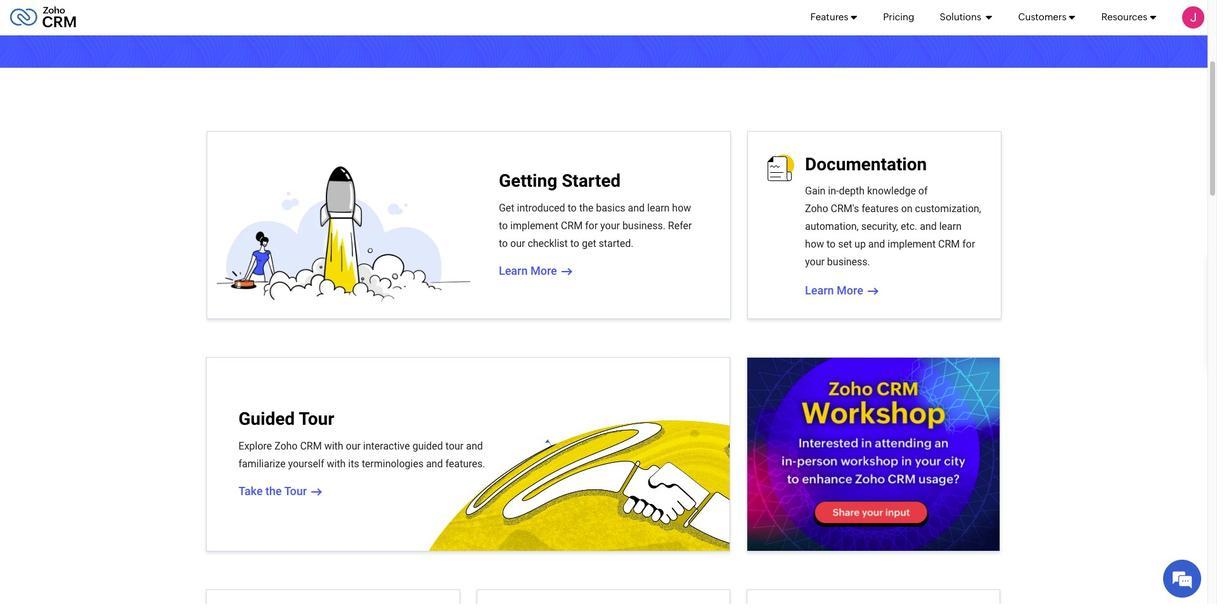 Task type: vqa. For each thing, say whether or not it's contained in the screenshot.
Express
no



Task type: locate. For each thing, give the bounding box(es) containing it.
and down guided at the bottom of page
[[426, 458, 443, 470]]

business.
[[622, 220, 666, 232], [827, 256, 870, 268]]

0 vertical spatial business.
[[622, 220, 666, 232]]

zoho
[[805, 203, 828, 215], [274, 440, 298, 452]]

learn for the topmost 'learn more' link
[[499, 264, 528, 277]]

1 horizontal spatial learn
[[805, 284, 834, 297]]

and inside get introduced to the basics and learn how to implement crm for your business. refer to our checklist to get started.
[[628, 202, 645, 214]]

1 vertical spatial how
[[805, 238, 824, 251]]

0 vertical spatial zoho
[[805, 203, 828, 215]]

business. up started.
[[622, 220, 666, 232]]

set
[[838, 238, 852, 251]]

1 vertical spatial your
[[805, 256, 825, 268]]

0 vertical spatial learn
[[499, 264, 528, 277]]

0 vertical spatial learn
[[647, 202, 670, 214]]

your inside get introduced to the basics and learn how to implement crm for your business. refer to our checklist to get started.
[[600, 220, 620, 232]]

0 horizontal spatial your
[[600, 220, 620, 232]]

its
[[348, 458, 359, 470]]

to
[[568, 202, 577, 214], [499, 220, 508, 232], [499, 238, 508, 250], [570, 238, 579, 250], [827, 238, 836, 251]]

0 horizontal spatial more
[[531, 264, 557, 277]]

get introduced to the basics and learn how to implement crm for your business. refer to our checklist to get started.
[[499, 202, 692, 250]]

0 vertical spatial your
[[600, 220, 620, 232]]

more down checklist
[[531, 264, 557, 277]]

learn more
[[499, 264, 557, 277], [805, 284, 863, 297]]

with left interactive
[[324, 440, 343, 452]]

0 vertical spatial implement
[[510, 220, 558, 232]]

1 vertical spatial business.
[[827, 256, 870, 268]]

take the tour link
[[239, 473, 321, 501]]

0 horizontal spatial how
[[672, 202, 691, 214]]

business. down set
[[827, 256, 870, 268]]

your
[[600, 220, 620, 232], [805, 256, 825, 268]]

crm inside "features on customization, automation, security, etc. and learn how to set up and implement crm for your business."
[[938, 238, 960, 251]]

zoho down gain
[[805, 203, 828, 215]]

learn up refer
[[647, 202, 670, 214]]

our
[[510, 238, 525, 250], [346, 440, 361, 452]]

0 vertical spatial for
[[585, 220, 598, 232]]

refer
[[668, 220, 692, 232]]

how up refer
[[672, 202, 691, 214]]

learn down customization,
[[939, 221, 962, 233]]

1 horizontal spatial learn more
[[805, 284, 863, 297]]

features link
[[811, 0, 858, 35]]

getting started
[[499, 171, 621, 192]]

started
[[562, 171, 621, 192]]

how down automation,
[[805, 238, 824, 251]]

our left checklist
[[510, 238, 525, 250]]

0 horizontal spatial zoho
[[274, 440, 298, 452]]

knowledge
[[867, 185, 916, 197]]

1 horizontal spatial for
[[963, 238, 975, 251]]

0 horizontal spatial implement
[[510, 220, 558, 232]]

0 vertical spatial more
[[531, 264, 557, 277]]

0 horizontal spatial our
[[346, 440, 361, 452]]

1 horizontal spatial the
[[579, 202, 593, 214]]

0 horizontal spatial learn more
[[499, 264, 557, 277]]

learn inside get introduced to the basics and learn how to implement crm for your business. refer to our checklist to get started.
[[647, 202, 670, 214]]

0 vertical spatial crm
[[561, 220, 583, 232]]

getting
[[499, 171, 557, 192]]

security,
[[861, 221, 898, 233]]

tour up yourself
[[299, 409, 334, 430]]

checklist
[[528, 238, 568, 250]]

and right basics
[[628, 202, 645, 214]]

2 vertical spatial crm
[[300, 440, 322, 452]]

crm down customization,
[[938, 238, 960, 251]]

your down automation,
[[805, 256, 825, 268]]

solutions link
[[940, 0, 993, 35]]

features
[[811, 12, 848, 23]]

learn more link down checklist
[[499, 253, 571, 280]]

learn
[[499, 264, 528, 277], [805, 284, 834, 297]]

crm up yourself
[[300, 440, 322, 452]]

1 vertical spatial more
[[837, 284, 863, 297]]

1 horizontal spatial zoho
[[805, 203, 828, 215]]

crm inside get introduced to the basics and learn how to implement crm for your business. refer to our checklist to get started.
[[561, 220, 583, 232]]

crm up get
[[561, 220, 583, 232]]

crm's
[[831, 203, 859, 215]]

1 vertical spatial learn
[[805, 284, 834, 297]]

1 horizontal spatial our
[[510, 238, 525, 250]]

0 vertical spatial how
[[672, 202, 691, 214]]

1 vertical spatial learn more link
[[805, 282, 877, 300]]

our up its
[[346, 440, 361, 452]]

1 vertical spatial the
[[266, 485, 282, 498]]

1 vertical spatial learn
[[939, 221, 962, 233]]

1 horizontal spatial crm
[[561, 220, 583, 232]]

sign up for crm software | zoho crm image
[[217, 148, 470, 303]]

1 horizontal spatial your
[[805, 256, 825, 268]]

customers
[[1018, 12, 1067, 23]]

0 vertical spatial our
[[510, 238, 525, 250]]

tour down yourself
[[284, 485, 307, 498]]

1 horizontal spatial implement
[[888, 238, 936, 251]]

with left its
[[327, 458, 346, 470]]

0 vertical spatial learn more
[[499, 264, 557, 277]]

your down basics
[[600, 220, 620, 232]]

1 horizontal spatial business.
[[827, 256, 870, 268]]

zoho up yourself
[[274, 440, 298, 452]]

the right "take"
[[266, 485, 282, 498]]

the
[[579, 202, 593, 214], [266, 485, 282, 498]]

gain in-depth knowledge of zoho crm's
[[805, 185, 928, 215]]

2 horizontal spatial crm
[[938, 238, 960, 251]]

0 horizontal spatial learn
[[647, 202, 670, 214]]

learn more link down set
[[805, 282, 877, 300]]

1 vertical spatial zoho
[[274, 440, 298, 452]]

crm
[[561, 220, 583, 232], [938, 238, 960, 251], [300, 440, 322, 452]]

tour
[[299, 409, 334, 430], [284, 485, 307, 498]]

documentation
[[805, 154, 927, 175]]

1 horizontal spatial more
[[837, 284, 863, 297]]

1 horizontal spatial how
[[805, 238, 824, 251]]

guided
[[412, 440, 443, 452]]

for
[[585, 220, 598, 232], [963, 238, 975, 251]]

business. inside get introduced to the basics and learn how to implement crm for your business. refer to our checklist to get started.
[[622, 220, 666, 232]]

of
[[918, 185, 928, 197]]

james peterson image
[[1182, 6, 1204, 29]]

for down customization,
[[963, 238, 975, 251]]

and right tour
[[466, 440, 483, 452]]

1 vertical spatial implement
[[888, 238, 936, 251]]

and
[[628, 202, 645, 214], [920, 221, 937, 233], [868, 238, 885, 251], [466, 440, 483, 452], [426, 458, 443, 470]]

terminologies
[[362, 458, 424, 470]]

zoho inside the explore zoho crm with our interactive guided tour and familiarize yourself with its terminologies and features.
[[274, 440, 298, 452]]

yourself
[[288, 458, 324, 470]]

learn
[[647, 202, 670, 214], [939, 221, 962, 233]]

with
[[324, 440, 343, 452], [327, 458, 346, 470]]

0 horizontal spatial learn more link
[[499, 253, 571, 280]]

0 horizontal spatial for
[[585, 220, 598, 232]]

explore zoho crm with our interactive guided tour and familiarize yourself with its terminologies and features.
[[239, 440, 485, 470]]

1 vertical spatial our
[[346, 440, 361, 452]]

1 vertical spatial crm
[[938, 238, 960, 251]]

implement
[[510, 220, 558, 232], [888, 238, 936, 251]]

learn more down checklist
[[499, 264, 557, 277]]

how
[[672, 202, 691, 214], [805, 238, 824, 251]]

for inside get introduced to the basics and learn how to implement crm for your business. refer to our checklist to get started.
[[585, 220, 598, 232]]

learn more link
[[499, 253, 571, 280], [805, 282, 877, 300]]

1 vertical spatial for
[[963, 238, 975, 251]]

tour
[[446, 440, 464, 452]]

in-
[[828, 185, 839, 197]]

0 horizontal spatial crm
[[300, 440, 322, 452]]

0 horizontal spatial business.
[[622, 220, 666, 232]]

more
[[531, 264, 557, 277], [837, 284, 863, 297]]

how inside get introduced to the basics and learn how to implement crm for your business. refer to our checklist to get started.
[[672, 202, 691, 214]]

implement down the etc.
[[888, 238, 936, 251]]

0 horizontal spatial learn
[[499, 264, 528, 277]]

the left basics
[[579, 202, 593, 214]]

learn more down set
[[805, 284, 863, 297]]

implement down introduced
[[510, 220, 558, 232]]

0 vertical spatial the
[[579, 202, 593, 214]]

more down set
[[837, 284, 863, 297]]

1 horizontal spatial learn
[[939, 221, 962, 233]]

for up get
[[585, 220, 598, 232]]



Task type: describe. For each thing, give the bounding box(es) containing it.
0 vertical spatial learn more link
[[499, 253, 571, 280]]

automation,
[[805, 221, 859, 233]]

features.
[[445, 458, 485, 470]]

1 vertical spatial with
[[327, 458, 346, 470]]

started.
[[599, 238, 634, 250]]

features on customization, automation, security, etc. and learn how to set up and implement crm for your business.
[[805, 203, 981, 268]]

and right the etc.
[[920, 221, 937, 233]]

how inside "features on customization, automation, security, etc. and learn how to set up and implement crm for your business."
[[805, 238, 824, 251]]

introduced
[[517, 202, 565, 214]]

zoho inside the gain in-depth knowledge of zoho crm's
[[805, 203, 828, 215]]

0 vertical spatial with
[[324, 440, 343, 452]]

more for right 'learn more' link
[[837, 284, 863, 297]]

take
[[239, 485, 263, 498]]

solutions
[[940, 12, 983, 23]]

1 horizontal spatial learn more link
[[805, 282, 877, 300]]

the inside get introduced to the basics and learn how to implement crm for your business. refer to our checklist to get started.
[[579, 202, 593, 214]]

gain
[[805, 185, 826, 197]]

for inside "features on customization, automation, security, etc. and learn how to set up and implement crm for your business."
[[963, 238, 975, 251]]

explore
[[239, 440, 272, 452]]

pricing
[[883, 12, 915, 23]]

features
[[862, 203, 899, 215]]

implement inside "features on customization, automation, security, etc. and learn how to set up and implement crm for your business."
[[888, 238, 936, 251]]

1 vertical spatial learn more
[[805, 284, 863, 297]]

get
[[582, 238, 596, 250]]

get
[[499, 202, 514, 214]]

pricing link
[[883, 0, 915, 35]]

to inside "features on customization, automation, security, etc. and learn how to set up and implement crm for your business."
[[827, 238, 836, 251]]

learn for right 'learn more' link
[[805, 284, 834, 297]]

and right up
[[868, 238, 885, 251]]

business. inside "features on customization, automation, security, etc. and learn how to set up and implement crm for your business."
[[827, 256, 870, 268]]

more for the topmost 'learn more' link
[[531, 264, 557, 277]]

resources link
[[1101, 0, 1157, 35]]

up
[[855, 238, 866, 251]]

your inside "features on customization, automation, security, etc. and learn how to set up and implement crm for your business."
[[805, 256, 825, 268]]

customization,
[[915, 203, 981, 215]]

resources
[[1101, 12, 1147, 23]]

our inside the explore zoho crm with our interactive guided tour and familiarize yourself with its terminologies and features.
[[346, 440, 361, 452]]

0 horizontal spatial the
[[266, 485, 282, 498]]

on
[[901, 203, 913, 215]]

guided
[[239, 409, 295, 430]]

1 vertical spatial tour
[[284, 485, 307, 498]]

zoho crm logo image
[[10, 3, 77, 31]]

implement inside get introduced to the basics and learn how to implement crm for your business. refer to our checklist to get started.
[[510, 220, 558, 232]]

guided tour
[[239, 409, 334, 430]]

our inside get introduced to the basics and learn how to implement crm for your business. refer to our checklist to get started.
[[510, 238, 525, 250]]

etc.
[[901, 221, 917, 233]]

interactive
[[363, 440, 410, 452]]

depth
[[839, 185, 865, 197]]

0 vertical spatial tour
[[299, 409, 334, 430]]

basics
[[596, 202, 625, 214]]

take the tour
[[239, 485, 307, 498]]

learn inside "features on customization, automation, security, etc. and learn how to set up and implement crm for your business."
[[939, 221, 962, 233]]

crm inside the explore zoho crm with our interactive guided tour and familiarize yourself with its terminologies and features.
[[300, 440, 322, 452]]

familiarize
[[239, 458, 286, 470]]



